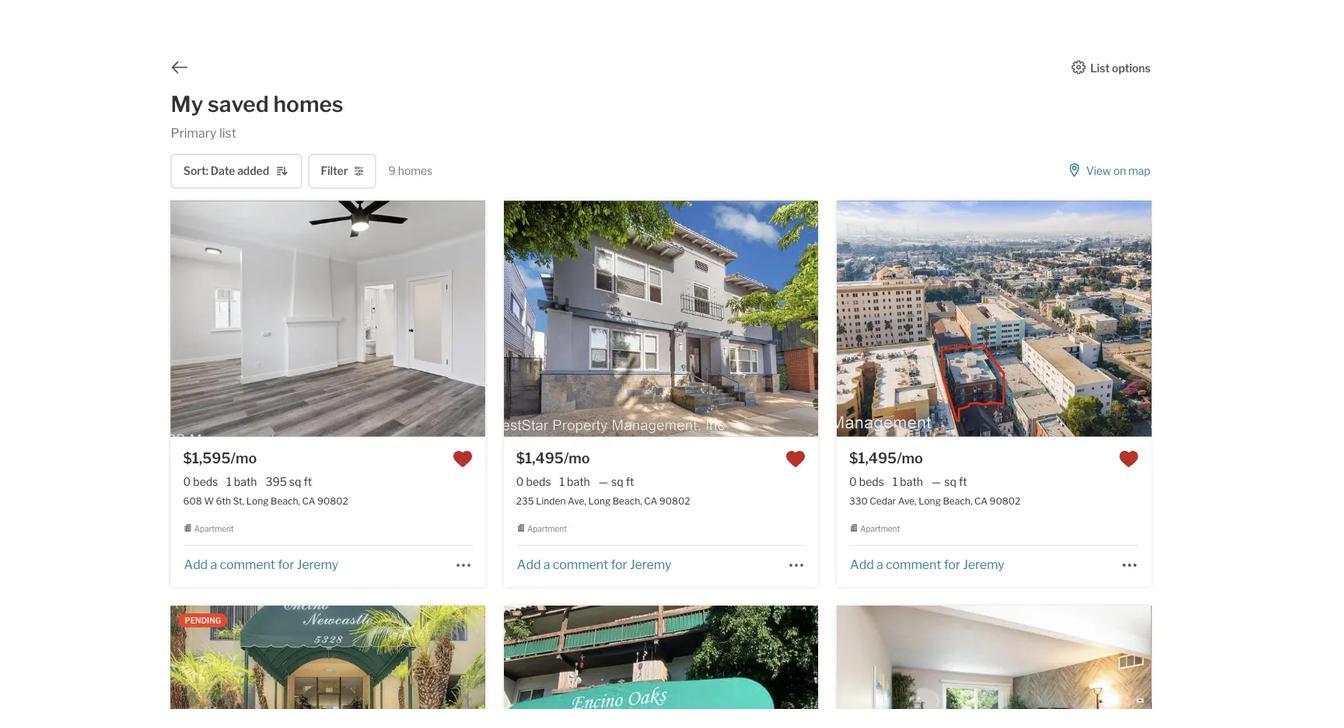 Task type: describe. For each thing, give the bounding box(es) containing it.
sq for 330 cedar ave, long beach, ca 90802
[[944, 476, 957, 489]]

beds for linden
[[526, 476, 551, 489]]

sort
[[183, 165, 206, 178]]

1 photo of 5460 white oak ave unit d210, encino, ca 91316 image from the left
[[837, 606, 1151, 709]]

$1,495 /mo for cedar
[[849, 450, 923, 467]]

1 ft from the left
[[304, 476, 312, 489]]

235 linden ave, long beach, ca 90802
[[516, 496, 690, 507]]

330 cedar ave, long beach, ca 90802
[[849, 496, 1021, 507]]

favorite button image for 330 cedar ave, long beach, ca 90802
[[1119, 449, 1139, 469]]

add a comment for jeremy button for w
[[183, 557, 339, 572]]

1 90802 from the left
[[317, 496, 348, 507]]

favorite button image for 235 linden ave, long beach, ca 90802
[[786, 449, 806, 469]]

add a comment for jeremy for linden
[[517, 557, 672, 572]]

st,
[[233, 496, 244, 507]]

:
[[206, 165, 208, 178]]

1 bath for linden
[[560, 476, 590, 489]]

2 photo of 5460 white oak ave., #j303, encino, ca 91316 image from the left
[[818, 606, 1132, 709]]

cedar
[[870, 496, 896, 507]]

/mo for w
[[231, 450, 257, 467]]

a for linden
[[543, 557, 550, 572]]

90802 for 330 cedar ave, long beach, ca 90802
[[990, 496, 1021, 507]]

on
[[1113, 165, 1126, 178]]

0 beds for 330
[[849, 476, 884, 489]]

/mo for cedar
[[897, 450, 923, 467]]

1 long from the left
[[246, 496, 269, 507]]

— sq ft for linden
[[599, 476, 634, 489]]

favorite button image
[[453, 449, 473, 469]]

1 ca from the left
[[302, 496, 315, 507]]

filter button
[[308, 154, 376, 189]]

$1,495 /mo for linden
[[516, 450, 590, 467]]

linden
[[536, 496, 566, 507]]

ca for 235
[[644, 496, 657, 507]]

sort : date added
[[183, 165, 269, 178]]

bath for linden
[[567, 476, 590, 489]]

ave, for linden
[[568, 496, 586, 507]]

2 photo of 5460 white oak ave unit d210, encino, ca 91316 image from the left
[[1151, 606, 1322, 709]]

1 photo of 235 linden ave, long beach, ca 90802 image from the left
[[504, 201, 818, 437]]

favorite button checkbox for $1,495 /mo
[[786, 449, 806, 469]]

comment for linden
[[553, 557, 608, 572]]

9
[[388, 164, 396, 178]]

0 for 608
[[183, 476, 191, 489]]

list options button
[[1071, 60, 1151, 75]]

0 for 235
[[516, 476, 524, 489]]

1 bath for w
[[227, 476, 257, 489]]

a for w
[[210, 557, 217, 572]]

pending
[[185, 616, 221, 625]]

330
[[849, 496, 868, 507]]

1 photo of 5460 white oak ave., #j303, encino, ca 91316 image from the left
[[504, 606, 818, 709]]

1 for w
[[227, 476, 232, 489]]

jeremy for 235 linden ave, long beach, ca 90802
[[630, 557, 672, 572]]

beds for w
[[193, 476, 218, 489]]

1 sq from the left
[[289, 476, 301, 489]]

1 vertical spatial homes
[[398, 164, 433, 178]]

jeremy for 330 cedar ave, long beach, ca 90802
[[963, 557, 1005, 572]]

— for linden
[[599, 476, 608, 489]]

$1,595
[[183, 450, 231, 467]]

a for cedar
[[876, 557, 883, 572]]

1 photo of 608 w 6th st, long beach, ca 90802 image from the left
[[171, 201, 485, 437]]

ca for 330
[[975, 496, 988, 507]]

bath for cedar
[[900, 476, 923, 489]]

primary
[[171, 125, 217, 140]]

my saved homes primary list
[[171, 91, 343, 140]]

1 beach, from the left
[[271, 496, 300, 507]]

view on map button
[[1067, 154, 1151, 189]]

2 photo of 330 cedar ave, long beach, ca 90802 image from the left
[[1151, 201, 1322, 437]]



Task type: vqa. For each thing, say whether or not it's contained in the screenshot.
'HISTORY'
no



Task type: locate. For each thing, give the bounding box(es) containing it.
apartment down w
[[194, 524, 234, 533]]

3 for from the left
[[944, 557, 960, 572]]

— sq ft up 330 cedar ave, long beach, ca 90802
[[932, 476, 967, 489]]

1 a from the left
[[210, 557, 217, 572]]

6th
[[216, 496, 231, 507]]

2 a from the left
[[543, 557, 550, 572]]

2 bath from the left
[[567, 476, 590, 489]]

2 beach, from the left
[[613, 496, 642, 507]]

0 horizontal spatial apartment
[[194, 524, 234, 533]]

1 photo of 330 cedar ave, long beach, ca 90802 image from the left
[[837, 201, 1151, 437]]

1 photo of 5328 newcastle ave unit 12, encino, ca 91316 image from the left
[[171, 606, 485, 709]]

1 up cedar
[[893, 476, 898, 489]]

3 1 from the left
[[893, 476, 898, 489]]

2 add a comment for jeremy button from the left
[[516, 557, 672, 572]]

0 horizontal spatial 0 beds
[[183, 476, 218, 489]]

0 horizontal spatial long
[[246, 496, 269, 507]]

beach, down 395 sq ft at the left of the page
[[271, 496, 300, 507]]

3 0 beds from the left
[[849, 476, 884, 489]]

0 horizontal spatial ca
[[302, 496, 315, 507]]

1 horizontal spatial 1
[[560, 476, 565, 489]]

0 horizontal spatial /mo
[[231, 450, 257, 467]]

1 favorite button checkbox from the left
[[453, 449, 473, 469]]

3 0 from the left
[[849, 476, 857, 489]]

comment
[[220, 557, 275, 572], [553, 557, 608, 572], [886, 557, 941, 572]]

2 horizontal spatial ca
[[975, 496, 988, 507]]

homes
[[273, 91, 343, 117], [398, 164, 433, 178]]

1 bath up linden
[[560, 476, 590, 489]]

395
[[266, 476, 287, 489]]

$1,495 up cedar
[[849, 450, 897, 467]]

beach, right linden
[[613, 496, 642, 507]]

list
[[1090, 61, 1110, 75]]

homes right 9
[[398, 164, 433, 178]]

1 bath
[[227, 476, 257, 489], [560, 476, 590, 489], [893, 476, 923, 489]]

1 add a comment for jeremy from the left
[[184, 557, 338, 572]]

apartment
[[194, 524, 234, 533], [527, 524, 567, 533], [860, 524, 900, 533]]

beds
[[193, 476, 218, 489], [526, 476, 551, 489], [859, 476, 884, 489]]

1 horizontal spatial a
[[543, 557, 550, 572]]

1 horizontal spatial favorite button checkbox
[[786, 449, 806, 469]]

apartment for cedar
[[860, 524, 900, 533]]

1 ave, from the left
[[568, 496, 586, 507]]

2 horizontal spatial long
[[919, 496, 941, 507]]

2 0 beds from the left
[[516, 476, 551, 489]]

add down 330
[[850, 557, 874, 572]]

2 horizontal spatial 0 beds
[[849, 476, 884, 489]]

2 favorite button checkbox from the left
[[786, 449, 806, 469]]

$1,595 /mo
[[183, 450, 257, 467]]

add a comment for jeremy button for cedar
[[849, 557, 1005, 572]]

2 photo of 608 w 6th st, long beach, ca 90802 image from the left
[[485, 201, 799, 437]]

1 1 bath from the left
[[227, 476, 257, 489]]

$1,495 for linden
[[516, 450, 564, 467]]

homes right saved on the left
[[273, 91, 343, 117]]

2 add from the left
[[517, 557, 541, 572]]

3 beach, from the left
[[943, 496, 973, 507]]

3 jeremy from the left
[[963, 557, 1005, 572]]

1 0 beds from the left
[[183, 476, 218, 489]]

1 jeremy from the left
[[297, 557, 338, 572]]

9 homes
[[388, 164, 433, 178]]

add a comment for jeremy down 235 linden ave, long beach, ca 90802 at bottom
[[517, 557, 672, 572]]

photo of 5460 white oak ave., #j303, encino, ca 91316 image
[[504, 606, 818, 709], [818, 606, 1132, 709]]

1 horizontal spatial — sq ft
[[932, 476, 967, 489]]

1 for cedar
[[893, 476, 898, 489]]

ft for 330 cedar ave, long beach, ca 90802
[[959, 476, 967, 489]]

add a comment for jeremy button down 235 linden ave, long beach, ca 90802 at bottom
[[516, 557, 672, 572]]

beach, for 235
[[613, 496, 642, 507]]

ave, for cedar
[[898, 496, 917, 507]]

90802
[[317, 496, 348, 507], [659, 496, 690, 507], [990, 496, 1021, 507]]

—
[[599, 476, 608, 489], [932, 476, 941, 489]]

2 horizontal spatial comment
[[886, 557, 941, 572]]

add a comment for jeremy for cedar
[[850, 557, 1005, 572]]

3 /mo from the left
[[897, 450, 923, 467]]

add a comment for jeremy button down 330 cedar ave, long beach, ca 90802
[[849, 557, 1005, 572]]

0 horizontal spatial add a comment for jeremy
[[184, 557, 338, 572]]

2 ca from the left
[[644, 496, 657, 507]]

2 horizontal spatial 1 bath
[[893, 476, 923, 489]]

$1,495 for cedar
[[849, 450, 897, 467]]

long right linden
[[588, 496, 611, 507]]

$1,495 up linden
[[516, 450, 564, 467]]

1 — from the left
[[599, 476, 608, 489]]

0 beds up 608
[[183, 476, 218, 489]]

bath up the st,
[[234, 476, 257, 489]]

1 horizontal spatial ca
[[644, 496, 657, 507]]

0 horizontal spatial 1
[[227, 476, 232, 489]]

2 horizontal spatial /mo
[[897, 450, 923, 467]]

sq
[[289, 476, 301, 489], [611, 476, 623, 489], [944, 476, 957, 489]]

2 1 from the left
[[560, 476, 565, 489]]

1 horizontal spatial /mo
[[564, 450, 590, 467]]

0 horizontal spatial bath
[[234, 476, 257, 489]]

add down 235
[[517, 557, 541, 572]]

3 add a comment for jeremy from the left
[[850, 557, 1005, 572]]

1 $1,495 /mo from the left
[[516, 450, 590, 467]]

sq for 235 linden ave, long beach, ca 90802
[[611, 476, 623, 489]]

2 90802 from the left
[[659, 496, 690, 507]]

2 horizontal spatial for
[[944, 557, 960, 572]]

bath
[[234, 476, 257, 489], [567, 476, 590, 489], [900, 476, 923, 489]]

0 beds up 330
[[849, 476, 884, 489]]

1 horizontal spatial 0
[[516, 476, 524, 489]]

0 horizontal spatial favorite button checkbox
[[453, 449, 473, 469]]

$1,495 /mo
[[516, 450, 590, 467], [849, 450, 923, 467]]

3 comment from the left
[[886, 557, 941, 572]]

0 horizontal spatial $1,495 /mo
[[516, 450, 590, 467]]

/mo
[[231, 450, 257, 467], [564, 450, 590, 467], [897, 450, 923, 467]]

0 beds for 235
[[516, 476, 551, 489]]

add for 235
[[517, 557, 541, 572]]

ft up 330 cedar ave, long beach, ca 90802
[[959, 476, 967, 489]]

0 horizontal spatial add
[[184, 557, 208, 572]]

1 horizontal spatial bath
[[567, 476, 590, 489]]

0 horizontal spatial beach,
[[271, 496, 300, 507]]

/mo for linden
[[564, 450, 590, 467]]

2 horizontal spatial add a comment for jeremy
[[850, 557, 1005, 572]]

0
[[183, 476, 191, 489], [516, 476, 524, 489], [849, 476, 857, 489]]

2 — sq ft from the left
[[932, 476, 967, 489]]

ave,
[[568, 496, 586, 507], [898, 496, 917, 507]]

a
[[210, 557, 217, 572], [543, 557, 550, 572], [876, 557, 883, 572]]

1 horizontal spatial jeremy
[[630, 557, 672, 572]]

0 beds for 608
[[183, 476, 218, 489]]

1 horizontal spatial add a comment for jeremy button
[[516, 557, 672, 572]]

2 horizontal spatial beach,
[[943, 496, 973, 507]]

0 horizontal spatial — sq ft
[[599, 476, 634, 489]]

2 horizontal spatial apartment
[[860, 524, 900, 533]]

1 add from the left
[[184, 557, 208, 572]]

apartment for w
[[194, 524, 234, 533]]

2 horizontal spatial beds
[[859, 476, 884, 489]]

apartment down cedar
[[860, 524, 900, 533]]

1 horizontal spatial add a comment for jeremy
[[517, 557, 672, 572]]

comment down 235 linden ave, long beach, ca 90802 at bottom
[[553, 557, 608, 572]]

a down cedar
[[876, 557, 883, 572]]

add a comment for jeremy button
[[183, 557, 339, 572], [516, 557, 672, 572], [849, 557, 1005, 572]]

1 horizontal spatial long
[[588, 496, 611, 507]]

— sq ft
[[599, 476, 634, 489], [932, 476, 967, 489]]

3 bath from the left
[[900, 476, 923, 489]]

sq right 395
[[289, 476, 301, 489]]

0 horizontal spatial add a comment for jeremy button
[[183, 557, 339, 572]]

photo of 235 linden ave, long beach, ca 90802 image
[[504, 201, 818, 437], [818, 201, 1132, 437]]

list options
[[1090, 61, 1151, 75]]

list
[[219, 125, 236, 140]]

long right the st,
[[246, 496, 269, 507]]

1 horizontal spatial $1,495 /mo
[[849, 450, 923, 467]]

apartment down linden
[[527, 524, 567, 533]]

2 apartment from the left
[[527, 524, 567, 533]]

0 horizontal spatial 0
[[183, 476, 191, 489]]

beds up linden
[[526, 476, 551, 489]]

$1,495 /mo up cedar
[[849, 450, 923, 467]]

1 horizontal spatial for
[[611, 557, 627, 572]]

beach, for 330
[[943, 496, 973, 507]]

for for cedar
[[944, 557, 960, 572]]

3 sq from the left
[[944, 476, 957, 489]]

1 horizontal spatial 1 bath
[[560, 476, 590, 489]]

date
[[211, 165, 235, 178]]

add up pending
[[184, 557, 208, 572]]

1 horizontal spatial ft
[[626, 476, 634, 489]]

0 horizontal spatial a
[[210, 557, 217, 572]]

photo of 608 w 6th st, long beach, ca 90802 image
[[171, 201, 485, 437], [485, 201, 799, 437]]

beds up w
[[193, 476, 218, 489]]

filter
[[321, 165, 348, 178]]

add for 608
[[184, 557, 208, 572]]

0 horizontal spatial $1,495
[[516, 450, 564, 467]]

0 for 330
[[849, 476, 857, 489]]

2 horizontal spatial 0
[[849, 476, 857, 489]]

2 $1,495 /mo from the left
[[849, 450, 923, 467]]

apartment for linden
[[527, 524, 567, 533]]

0 beds up 235
[[516, 476, 551, 489]]

/mo up linden
[[564, 450, 590, 467]]

2 comment from the left
[[553, 557, 608, 572]]

bath up 235 linden ave, long beach, ca 90802 at bottom
[[567, 476, 590, 489]]

0 horizontal spatial ft
[[304, 476, 312, 489]]

2 ft from the left
[[626, 476, 634, 489]]

for down 235 linden ave, long beach, ca 90802 at bottom
[[611, 557, 627, 572]]

2 — from the left
[[932, 476, 941, 489]]

1 for linden
[[560, 476, 565, 489]]

view on map
[[1086, 165, 1151, 178]]

395 sq ft
[[266, 476, 312, 489]]

1 beds from the left
[[193, 476, 218, 489]]

1 horizontal spatial homes
[[398, 164, 433, 178]]

3 add a comment for jeremy button from the left
[[849, 557, 1005, 572]]

0 up 608
[[183, 476, 191, 489]]

jeremy for 608 w 6th st, long beach, ca 90802
[[297, 557, 338, 572]]

w
[[204, 496, 214, 507]]

2 photo of 235 linden ave, long beach, ca 90802 image from the left
[[818, 201, 1132, 437]]

add a comment for jeremy for w
[[184, 557, 338, 572]]

comment down the st,
[[220, 557, 275, 572]]

3 90802 from the left
[[990, 496, 1021, 507]]

3 a from the left
[[876, 557, 883, 572]]

for
[[278, 557, 294, 572], [611, 557, 627, 572], [944, 557, 960, 572]]

long
[[246, 496, 269, 507], [588, 496, 611, 507], [919, 496, 941, 507]]

1 0 from the left
[[183, 476, 191, 489]]

saved
[[208, 91, 269, 117]]

1 1 from the left
[[227, 476, 232, 489]]

ca
[[302, 496, 315, 507], [644, 496, 657, 507], [975, 496, 988, 507]]

— sq ft for cedar
[[932, 476, 967, 489]]

— up 235 linden ave, long beach, ca 90802 at bottom
[[599, 476, 608, 489]]

3 ft from the left
[[959, 476, 967, 489]]

1 up linden
[[560, 476, 565, 489]]

1 bath for cedar
[[893, 476, 923, 489]]

2 favorite button image from the left
[[1119, 449, 1139, 469]]

/mo up 330 cedar ave, long beach, ca 90802
[[897, 450, 923, 467]]

1 apartment from the left
[[194, 524, 234, 533]]

0 horizontal spatial comment
[[220, 557, 275, 572]]

608
[[183, 496, 202, 507]]

add for 330
[[850, 557, 874, 572]]

ave, right linden
[[568, 496, 586, 507]]

comment down 330 cedar ave, long beach, ca 90802
[[886, 557, 941, 572]]

3 long from the left
[[919, 496, 941, 507]]

0 horizontal spatial jeremy
[[297, 557, 338, 572]]

/mo up the st,
[[231, 450, 257, 467]]

sq up 235 linden ave, long beach, ca 90802 at bottom
[[611, 476, 623, 489]]

0 vertical spatial homes
[[273, 91, 343, 117]]

1 — sq ft from the left
[[599, 476, 634, 489]]

— sq ft up 235 linden ave, long beach, ca 90802 at bottom
[[599, 476, 634, 489]]

2 /mo from the left
[[564, 450, 590, 467]]

beds for cedar
[[859, 476, 884, 489]]

added
[[237, 165, 269, 178]]

long for 330 cedar ave, long beach, ca 90802
[[919, 496, 941, 507]]

2 jeremy from the left
[[630, 557, 672, 572]]

add a comment for jeremy down 330 cedar ave, long beach, ca 90802
[[850, 557, 1005, 572]]

1 bath from the left
[[234, 476, 257, 489]]

2 long from the left
[[588, 496, 611, 507]]

2 horizontal spatial 90802
[[990, 496, 1021, 507]]

1 comment from the left
[[220, 557, 275, 572]]

0 horizontal spatial homes
[[273, 91, 343, 117]]

1 for from the left
[[278, 557, 294, 572]]

1 up the 6th
[[227, 476, 232, 489]]

3 add from the left
[[850, 557, 874, 572]]

view
[[1086, 165, 1111, 178]]

0 horizontal spatial 90802
[[317, 496, 348, 507]]

2 horizontal spatial sq
[[944, 476, 957, 489]]

bath up 330 cedar ave, long beach, ca 90802
[[900, 476, 923, 489]]

2 beds from the left
[[526, 476, 551, 489]]

$1,495 /mo up linden
[[516, 450, 590, 467]]

1 horizontal spatial 0 beds
[[516, 476, 551, 489]]

1 horizontal spatial beds
[[526, 476, 551, 489]]

2 add a comment for jeremy from the left
[[517, 557, 672, 572]]

0 horizontal spatial —
[[599, 476, 608, 489]]

a down linden
[[543, 557, 550, 572]]

0 horizontal spatial beds
[[193, 476, 218, 489]]

2 for from the left
[[611, 557, 627, 572]]

add a comment for jeremy button for linden
[[516, 557, 672, 572]]

0 horizontal spatial for
[[278, 557, 294, 572]]

ft for 235 linden ave, long beach, ca 90802
[[626, 476, 634, 489]]

for down 330 cedar ave, long beach, ca 90802
[[944, 557, 960, 572]]

1
[[227, 476, 232, 489], [560, 476, 565, 489], [893, 476, 898, 489]]

1 horizontal spatial sq
[[611, 476, 623, 489]]

0 up 235
[[516, 476, 524, 489]]

for down the 608 w 6th st, long beach, ca 90802
[[278, 557, 294, 572]]

— for cedar
[[932, 476, 941, 489]]

add a comment for jeremy button down the 608 w 6th st, long beach, ca 90802
[[183, 557, 339, 572]]

0 horizontal spatial ave,
[[568, 496, 586, 507]]

comment for cedar
[[886, 557, 941, 572]]

1 horizontal spatial favorite button image
[[1119, 449, 1139, 469]]

favorite button image
[[786, 449, 806, 469], [1119, 449, 1139, 469]]

1 favorite button image from the left
[[786, 449, 806, 469]]

sq up 330 cedar ave, long beach, ca 90802
[[944, 476, 957, 489]]

add a comment for jeremy
[[184, 557, 338, 572], [517, 557, 672, 572], [850, 557, 1005, 572]]

3 ca from the left
[[975, 496, 988, 507]]

for for w
[[278, 557, 294, 572]]

2 horizontal spatial ft
[[959, 476, 967, 489]]

3 beds from the left
[[859, 476, 884, 489]]

1 horizontal spatial —
[[932, 476, 941, 489]]

1 horizontal spatial 90802
[[659, 496, 690, 507]]

2 $1,495 from the left
[[849, 450, 897, 467]]

ft right 395
[[304, 476, 312, 489]]

— up 330 cedar ave, long beach, ca 90802
[[932, 476, 941, 489]]

add
[[184, 557, 208, 572], [517, 557, 541, 572], [850, 557, 874, 572]]

1 bath up the st,
[[227, 476, 257, 489]]

2 horizontal spatial 1
[[893, 476, 898, 489]]

3 1 bath from the left
[[893, 476, 923, 489]]

beach,
[[271, 496, 300, 507], [613, 496, 642, 507], [943, 496, 973, 507]]

1 horizontal spatial beach,
[[613, 496, 642, 507]]

ave, right cedar
[[898, 496, 917, 507]]

beds up cedar
[[859, 476, 884, 489]]

map
[[1128, 165, 1151, 178]]

2 0 from the left
[[516, 476, 524, 489]]

photo of 5328 newcastle ave unit 12, encino, ca 91316 image
[[171, 606, 485, 709], [485, 606, 799, 709]]

add a comment for jeremy down the 608 w 6th st, long beach, ca 90802
[[184, 557, 338, 572]]

2 sq from the left
[[611, 476, 623, 489]]

my
[[171, 91, 203, 117]]

2 horizontal spatial add
[[850, 557, 874, 572]]

jeremy
[[297, 557, 338, 572], [630, 557, 672, 572], [963, 557, 1005, 572]]

long right cedar
[[919, 496, 941, 507]]

0 up 330
[[849, 476, 857, 489]]

favorite button checkbox
[[1119, 449, 1139, 469]]

photo of 5460 white oak ave unit d210, encino, ca 91316 image
[[837, 606, 1151, 709], [1151, 606, 1322, 709]]

0 horizontal spatial 1 bath
[[227, 476, 257, 489]]

favorite button checkbox for $1,595 /mo
[[453, 449, 473, 469]]

beach, right cedar
[[943, 496, 973, 507]]

long for 235 linden ave, long beach, ca 90802
[[588, 496, 611, 507]]

90802 for 235 linden ave, long beach, ca 90802
[[659, 496, 690, 507]]

1 horizontal spatial comment
[[553, 557, 608, 572]]

$1,495
[[516, 450, 564, 467], [849, 450, 897, 467]]

options
[[1112, 61, 1151, 75]]

1 horizontal spatial apartment
[[527, 524, 567, 533]]

favorite button checkbox
[[453, 449, 473, 469], [786, 449, 806, 469]]

1 horizontal spatial $1,495
[[849, 450, 897, 467]]

1 bath up cedar
[[893, 476, 923, 489]]

2 horizontal spatial jeremy
[[963, 557, 1005, 572]]

1 horizontal spatial ave,
[[898, 496, 917, 507]]

2 ave, from the left
[[898, 496, 917, 507]]

ft up 235 linden ave, long beach, ca 90802 at bottom
[[626, 476, 634, 489]]

2 photo of 5328 newcastle ave unit 12, encino, ca 91316 image from the left
[[485, 606, 799, 709]]

0 horizontal spatial sq
[[289, 476, 301, 489]]

1 $1,495 from the left
[[516, 450, 564, 467]]

0 horizontal spatial favorite button image
[[786, 449, 806, 469]]

0 beds
[[183, 476, 218, 489], [516, 476, 551, 489], [849, 476, 884, 489]]

photo of 330 cedar ave, long beach, ca 90802 image
[[837, 201, 1151, 437], [1151, 201, 1322, 437]]

1 horizontal spatial add
[[517, 557, 541, 572]]

2 horizontal spatial add a comment for jeremy button
[[849, 557, 1005, 572]]

a up pending
[[210, 557, 217, 572]]

235
[[516, 496, 534, 507]]

comment for w
[[220, 557, 275, 572]]

2 horizontal spatial a
[[876, 557, 883, 572]]

for for linden
[[611, 557, 627, 572]]

2 1 bath from the left
[[560, 476, 590, 489]]

608 w 6th st, long beach, ca 90802
[[183, 496, 348, 507]]

1 add a comment for jeremy button from the left
[[183, 557, 339, 572]]

3 apartment from the left
[[860, 524, 900, 533]]

2 horizontal spatial bath
[[900, 476, 923, 489]]

homes inside the my saved homes primary list
[[273, 91, 343, 117]]

ft
[[304, 476, 312, 489], [626, 476, 634, 489], [959, 476, 967, 489]]

1 /mo from the left
[[231, 450, 257, 467]]

bath for w
[[234, 476, 257, 489]]



